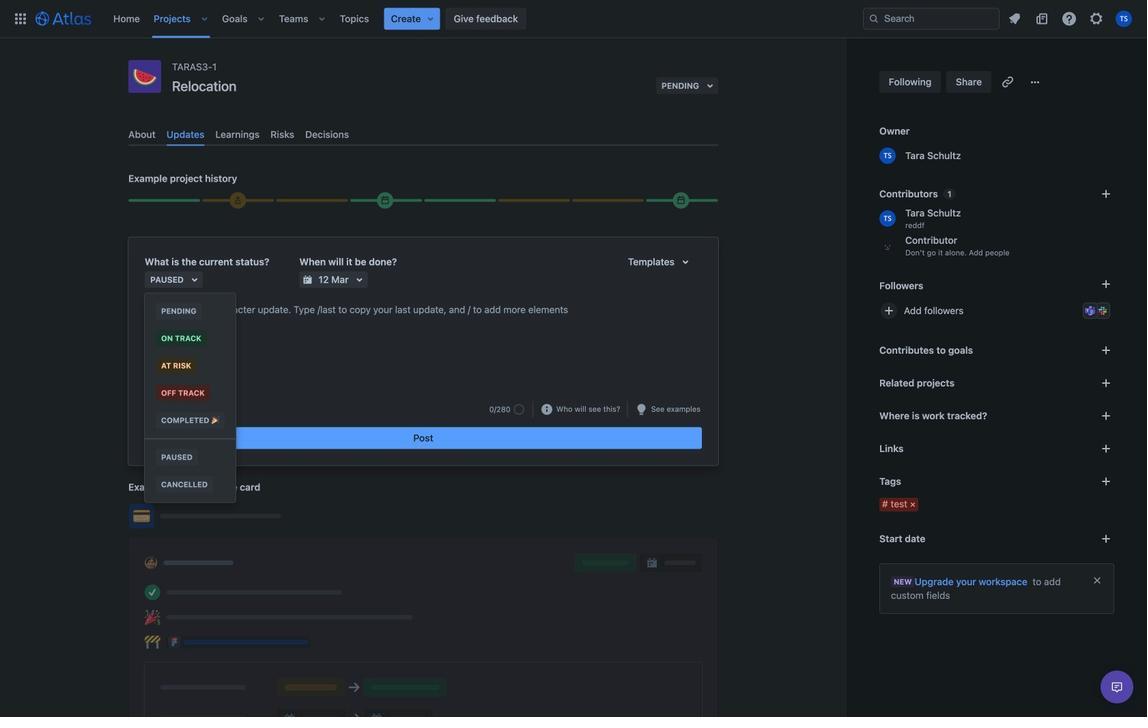 Task type: describe. For each thing, give the bounding box(es) containing it.
add a follower image
[[1099, 276, 1115, 292]]

msteams logo showing  channels are connected to this project image
[[1086, 305, 1096, 316]]

1 group from the top
[[145, 293, 236, 438]]

Search field
[[863, 8, 1000, 30]]

slack logo showing nan channels are connected to this project image
[[1098, 305, 1109, 316]]

insert emoji image
[[191, 401, 208, 418]]

2 group from the top
[[145, 438, 236, 502]]

close banner image
[[1092, 575, 1103, 586]]

add files, videos, or images image
[[169, 401, 186, 418]]

open intercom messenger image
[[1109, 679, 1126, 695]]

close tag image
[[908, 499, 919, 510]]

top element
[[8, 0, 863, 38]]



Task type: vqa. For each thing, say whether or not it's contained in the screenshot.
Slack Logo Showing Nan Channels Are Connected To This Project at the right top of the page
yes



Task type: locate. For each thing, give the bounding box(es) containing it.
menu
[[145, 293, 236, 502]]

insert link image
[[213, 401, 230, 418]]

tab list
[[123, 123, 724, 146]]

group
[[145, 293, 236, 438], [145, 438, 236, 502]]

help image
[[1062, 11, 1078, 27]]

Main content area, start typing to enter text. text field
[[145, 302, 702, 323]]

search image
[[869, 13, 880, 24]]

banner
[[0, 0, 1148, 38]]

add follower image
[[881, 303, 898, 319]]

None search field
[[863, 8, 1000, 30]]



